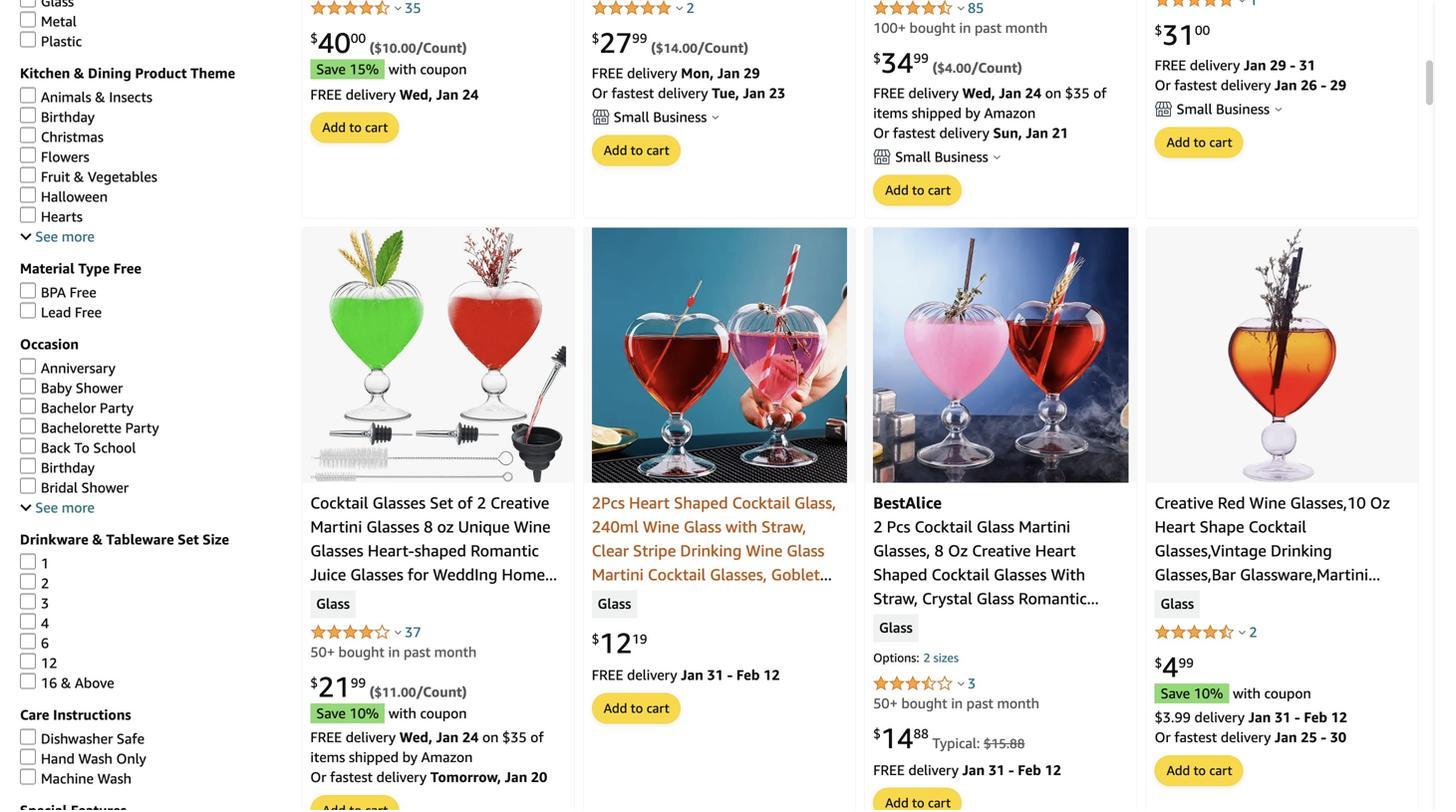 Task type: locate. For each thing, give the bounding box(es) containing it.
0 horizontal spatial 2 link
[[20, 574, 49, 592]]

free delivery jan 31 - feb 12 down typical: at the bottom right of page
[[873, 762, 1062, 778]]

$ inside $ 21 99 ( $11.00 /count) save 10% with coupon
[[310, 675, 318, 691]]

month for 37
[[434, 644, 477, 661]]

hand wash only
[[41, 751, 146, 767]]

party up bachelorette party
[[100, 400, 134, 416]]

11 checkbox image from the top
[[20, 594, 36, 609]]

free inside $ 40 00 ( $10.00 /count) save 15% with coupon free delivery wed, jan 24
[[310, 86, 342, 102]]

/count) inside $ 40 00 ( $10.00 /count) save 15% with coupon free delivery wed, jan 24
[[416, 39, 467, 56]]

add to cart button down or fastest delivery tue, jan 23 element
[[593, 136, 680, 165]]

1 birthday from the top
[[41, 109, 95, 125]]

0 vertical spatial on $35 of items shipped by amazon
[[873, 84, 1107, 121]]

0 horizontal spatial martini
[[310, 517, 362, 536]]

0 vertical spatial amazon
[[984, 104, 1036, 121]]

$35
[[1065, 84, 1090, 101], [502, 729, 527, 746]]

1 vertical spatial oz
[[948, 541, 968, 560]]

8 checkbox image from the top
[[20, 418, 36, 434]]

/count) down 100+ bought in past month
[[972, 59, 1022, 76]]

1 horizontal spatial set
[[430, 494, 453, 513]]

$ inside $ 14 88 typical: $15.88
[[873, 726, 881, 742]]

0 horizontal spatial small business
[[614, 108, 707, 125]]

1 horizontal spatial romantic
[[1019, 589, 1087, 608]]

1 horizontal spatial popover image
[[958, 5, 965, 10]]

save 10% with coupon
[[1161, 685, 1311, 702]]

16 & above
[[41, 675, 114, 691]]

2 see more button from the top
[[20, 499, 95, 516]]

99 left $14.00
[[632, 30, 647, 46]]

2 link down cups,whisky
[[1249, 624, 1258, 641]]

1 horizontal spatial creative
[[972, 541, 1031, 560]]

small for 31
[[1177, 100, 1213, 117]]

creative inside bestalice 2 pcs cocktail glass martini glasses, 8 oz creative heart shaped cocktail glasses with straw, crystal glass romantic goblet for wine juice whiskey home bar party club glassware gift, glossy
[[972, 541, 1031, 560]]

free down $ 31 00
[[1155, 57, 1186, 73]]

add to cart down decor(#4)
[[604, 701, 670, 716]]

delivery inside $ 40 00 ( $10.00 /count) save 15% with coupon free delivery wed, jan 24
[[346, 86, 396, 102]]

bought up 88
[[902, 695, 948, 711]]

drinking inside "creative red wine glasses,10 oz heart shape cocktail glasses,vintage drinking glasses,bar glassware,martini goblet cups,whisky cups,champagne glasses,martini cups (a)"
[[1271, 541, 1332, 560]]

( inside $ 27 99 ( $14.00 /count) free delivery mon, jan 29 or fastest delivery tue, jan 23
[[651, 39, 656, 56]]

checkbox image inside 4 link
[[20, 613, 36, 629]]

$35 for 20
[[502, 729, 527, 746]]

popover image
[[676, 5, 683, 10], [958, 5, 965, 10]]

1 vertical spatial romantic
[[1019, 589, 1087, 608]]

flowers
[[41, 148, 89, 165]]

$ for 4
[[1155, 655, 1162, 671]]

in up $ 14 88 typical: $15.88
[[951, 695, 963, 711]]

2 vertical spatial coupon
[[420, 705, 467, 722]]

with inside 2pcs heart shaped cocktail glass, 240ml wine glass with straw, clear stripe drinking wine glass martini cocktail glasses, goblet cup juices drinking glass for wedding party home bar decor(#4)
[[726, 517, 758, 536]]

free delivery wed, jan 24 for tomorrow, jan 20
[[310, 729, 482, 746]]

items for or fastest delivery tomorrow, jan 20
[[310, 749, 345, 766]]

juice inside bestalice 2 pcs cocktail glass martini glasses, 8 oz creative heart shaped cocktail glasses with straw, crystal glass romantic goblet for wine juice whiskey home bar party club glassware gift, glossy
[[995, 613, 1031, 632]]

00 for 31
[[1195, 22, 1210, 38]]

party down juices
[[660, 613, 699, 632]]

8
[[424, 517, 433, 536], [935, 541, 944, 560]]

oz right glasses,10 on the bottom
[[1370, 494, 1390, 513]]

2 horizontal spatial feb
[[1304, 709, 1328, 726]]

/count) for 27
[[698, 39, 749, 56]]

small business down or fastest delivery tue, jan 23 element
[[614, 108, 707, 125]]

creative
[[491, 494, 549, 513], [1155, 494, 1214, 513], [972, 541, 1031, 560]]

cocktail inside cocktail glasses set of 2 creative martini glasses 8 oz unique wine glasses heart-shaped romantic juice glasses for wedding home bar party glassware barware gift
[[310, 494, 368, 513]]

goblet inside 2pcs heart shaped cocktail glass, 240ml wine glass with straw, clear stripe drinking wine glass martini cocktail glasses, goblet cup juices drinking glass for wedding party home bar decor(#4)
[[771, 565, 820, 584]]

1 checkbox image from the top
[[20, 0, 36, 7]]

amazon for tomorrow,
[[421, 749, 473, 766]]

1 vertical spatial heart
[[1155, 517, 1196, 536]]

more down bridal shower in the bottom left of the page
[[62, 499, 95, 516]]

for
[[408, 565, 429, 584], [779, 589, 800, 608]]

240ml
[[592, 517, 639, 536]]

more down hearts
[[62, 228, 95, 245]]

delivery down 15%
[[346, 86, 396, 102]]

1 vertical spatial juice
[[995, 613, 1031, 632]]

99 inside $ 34 99 ( $4.00 /count)
[[914, 50, 929, 66]]

2 more from the top
[[62, 499, 95, 516]]

$ 31 00
[[1155, 18, 1210, 51]]

checkbox image inside flowers link
[[20, 147, 36, 163]]

extender expand image down the hearts link
[[20, 229, 32, 240]]

31 inside the "free delivery jan 29 - 31 or fastest delivery jan 26 - 29"
[[1299, 57, 1316, 73]]

checkbox image inside fruit & vegetables 'link'
[[20, 167, 36, 183]]

add to cart button
[[311, 113, 398, 142], [1156, 128, 1243, 157], [593, 136, 680, 165], [874, 176, 961, 205], [593, 694, 680, 723], [1156, 757, 1243, 786]]

on $35 of items shipped by amazon
[[873, 84, 1107, 121], [310, 729, 544, 766]]

machine wash
[[41, 770, 132, 787]]

add for with coupon
[[1167, 763, 1190, 779]]

popover image
[[1239, 0, 1246, 2], [395, 5, 402, 10], [395, 630, 402, 635], [1239, 630, 1246, 635], [958, 681, 965, 686]]

0 vertical spatial coupon
[[420, 61, 467, 77]]

$ 14 88 typical: $15.88
[[873, 721, 1025, 755]]

fruit & vegetables link
[[20, 167, 157, 185]]

romantic down unique
[[471, 541, 539, 560]]

1 horizontal spatial on $35 of items shipped by amazon
[[873, 84, 1107, 121]]

1 vertical spatial shipped
[[349, 749, 399, 766]]

& down dining in the top of the page
[[95, 89, 105, 105]]

99 inside $ 27 99 ( $14.00 /count) free delivery mon, jan 29 or fastest delivery tue, jan 23
[[632, 30, 647, 46]]

( for 27
[[651, 39, 656, 56]]

wine inside bestalice 2 pcs cocktail glass martini glasses, 8 oz creative heart shaped cocktail glasses with straw, crystal glass romantic goblet for wine juice whiskey home bar party club glassware gift, glossy
[[954, 613, 991, 632]]

items down $ 21 99 ( $11.00 /count) save 10% with coupon at the left
[[310, 749, 345, 766]]

cocktail glasses set of 2 creative martini glasses 8 oz unique wine glasses heart-shaped romantic juice glasses for weddin... image
[[310, 228, 566, 483]]

checkbox image for flowers
[[20, 147, 36, 163]]

small business for 27
[[614, 108, 707, 125]]

coupon for 21
[[420, 705, 467, 722]]

2 horizontal spatial creative
[[1155, 494, 1214, 513]]

00 for 40
[[351, 30, 366, 46]]

29
[[1270, 57, 1287, 73], [744, 65, 760, 81], [1330, 77, 1347, 93]]

romantic
[[471, 541, 539, 560], [1019, 589, 1087, 608]]

24 inside $ 40 00 ( $10.00 /count) save 15% with coupon free delivery wed, jan 24
[[462, 86, 479, 102]]

99 for 4
[[1179, 655, 1194, 671]]

martini
[[310, 517, 362, 536], [1019, 517, 1071, 536], [592, 565, 644, 584]]

1 horizontal spatial amazon
[[984, 104, 1036, 121]]

business down or fastest delivery jan 26 - 29 element
[[1216, 100, 1270, 117]]

see more button
[[20, 228, 95, 245], [20, 499, 95, 516]]

14 checkbox image from the top
[[20, 729, 36, 745]]

26
[[1301, 77, 1317, 93]]

cart for tue, jan 23
[[647, 142, 670, 158]]

add
[[322, 120, 346, 135], [1167, 134, 1190, 150], [604, 142, 627, 158], [885, 182, 909, 198], [604, 701, 627, 716], [1167, 763, 1190, 779]]

checkbox image
[[20, 11, 36, 27], [20, 31, 36, 47], [20, 87, 36, 103], [20, 107, 36, 123], [20, 187, 36, 203], [20, 207, 36, 223], [20, 283, 36, 298], [20, 398, 36, 414], [20, 438, 36, 454], [20, 478, 36, 494], [20, 554, 36, 570], [20, 613, 36, 629], [20, 673, 36, 689], [20, 749, 36, 765], [20, 769, 36, 785]]

shower inside bridal shower link
[[81, 479, 129, 496]]

tue,
[[712, 84, 739, 101]]

delivery down $3.99 delivery jan 31 - feb 12 element
[[1221, 729, 1271, 746]]

1 vertical spatial by
[[402, 749, 418, 766]]

checkbox image inside the 'back to school' link
[[20, 438, 36, 454]]

00 inside $ 31 00
[[1195, 22, 1210, 38]]

1 vertical spatial 3 link
[[968, 675, 976, 692]]

to for with coupon
[[1194, 763, 1206, 779]]

birthday for 2nd "birthday" link from the bottom of the page
[[41, 109, 95, 125]]

small business button down 'sun,'
[[873, 147, 1129, 167]]

0 horizontal spatial creative
[[491, 494, 549, 513]]

checkbox image up 4 link
[[20, 594, 36, 609]]

to down or fastest delivery sun, jan 21
[[912, 182, 925, 198]]

delivery down free delivery mon, jan 29 element
[[658, 84, 708, 101]]

0 vertical spatial month
[[1005, 19, 1048, 36]]

oz inside "creative red wine glasses,10 oz heart shape cocktail glasses,vintage drinking glasses,bar glassware,martini goblet cups,whisky cups,champagne glasses,martini cups (a)"
[[1370, 494, 1390, 513]]

fastest
[[1175, 77, 1217, 93], [612, 84, 654, 101], [893, 124, 936, 141], [1175, 729, 1217, 746], [330, 769, 373, 786]]

checkbox image for bpa free
[[20, 283, 36, 298]]

0 horizontal spatial popover image
[[676, 5, 683, 10]]

2 vertical spatial past
[[967, 695, 994, 711]]

00 inside $ 40 00 ( $10.00 /count) save 15% with coupon free delivery wed, jan 24
[[351, 30, 366, 46]]

party inside cocktail glasses set of 2 creative martini glasses 8 oz unique wine glasses heart-shaped romantic juice glasses for wedding home bar party glassware barware gift
[[339, 589, 377, 608]]

00 up 15%
[[351, 30, 366, 46]]

$ inside $ 12 19
[[592, 631, 599, 647]]

& inside 'link'
[[74, 168, 84, 185]]

10 checkbox image from the top
[[20, 574, 36, 590]]

checkbox image inside bridal shower link
[[20, 478, 36, 494]]

1 more from the top
[[62, 228, 95, 245]]

cart for with coupon
[[1210, 763, 1233, 779]]

to down 'or fastest delivery jan 25 - 30' element
[[1194, 763, 1206, 779]]

1 horizontal spatial small business
[[895, 148, 989, 165]]

1 horizontal spatial by
[[965, 104, 981, 121]]

checkbox image for plastic
[[20, 31, 36, 47]]

3 link
[[20, 594, 49, 611], [968, 675, 976, 692]]

2 horizontal spatial small
[[1177, 100, 1213, 117]]

1 horizontal spatial 3 link
[[968, 675, 976, 692]]

wine inside cocktail glasses set of 2 creative martini glasses 8 oz unique wine glasses heart-shaped romantic juice glasses for wedding home bar party glassware barware gift
[[514, 517, 551, 536]]

set
[[430, 494, 453, 513], [178, 531, 199, 548]]

shower
[[76, 380, 123, 396], [81, 479, 129, 496]]

$ 4 99
[[1155, 651, 1194, 684]]

business
[[1216, 100, 1270, 117], [653, 108, 707, 125], [935, 148, 989, 165]]

$ for 27
[[592, 30, 599, 46]]

with inside $ 21 99 ( $11.00 /count) save 10% with coupon
[[389, 705, 416, 722]]

cart down or fastest delivery sun, jan 21
[[928, 182, 951, 198]]

to for tue, jan 23
[[631, 142, 643, 158]]

( inside $ 40 00 ( $10.00 /count) save 15% with coupon free delivery wed, jan 24
[[370, 39, 374, 56]]

/count) inside $ 34 99 ( $4.00 /count)
[[972, 59, 1022, 76]]

shaped
[[414, 541, 466, 560]]

3 link right "glossy"
[[968, 675, 976, 692]]

checkbox image inside halloween link
[[20, 187, 36, 203]]

1 horizontal spatial oz
[[1370, 494, 1390, 513]]

0 horizontal spatial shaped
[[674, 494, 728, 513]]

0 horizontal spatial oz
[[948, 541, 968, 560]]

/count) inside $ 21 99 ( $11.00 /count) save 10% with coupon
[[416, 684, 467, 700]]

free delivery jan 31 - feb 12
[[592, 667, 780, 683], [873, 762, 1062, 778]]

to
[[349, 120, 362, 135], [1194, 134, 1206, 150], [631, 142, 643, 158], [912, 182, 925, 198], [631, 701, 643, 716], [1194, 763, 1206, 779]]

checkbox image for machine wash
[[20, 769, 36, 785]]

13 checkbox image from the top
[[20, 653, 36, 669]]

1 vertical spatial 8
[[935, 541, 944, 560]]

3
[[41, 595, 49, 611], [968, 675, 976, 692]]

1 vertical spatial see more button
[[20, 499, 95, 516]]

& left the 'tableware'
[[92, 531, 103, 548]]

0 vertical spatial free delivery wed, jan 24
[[873, 84, 1045, 101]]

19
[[632, 631, 647, 647]]

dishwasher safe link
[[20, 729, 145, 747]]

0 vertical spatial goblet
[[771, 565, 820, 584]]

only
[[116, 751, 146, 767]]

party inside 2pcs heart shaped cocktail glass, 240ml wine glass with straw, clear stripe drinking wine glass martini cocktail glasses, goblet cup juices drinking glass for wedding party home bar decor(#4)
[[660, 613, 699, 632]]

christmas
[[41, 129, 104, 145]]

to down or fastest delivery tue, jan 23 element
[[631, 142, 643, 158]]

0 horizontal spatial amazon
[[421, 749, 473, 766]]

0 vertical spatial 8
[[424, 517, 433, 536]]

0 horizontal spatial free delivery wed, jan 24
[[310, 729, 482, 746]]

shaped
[[674, 494, 728, 513], [873, 565, 928, 584]]

by up the 'or fastest delivery tomorrow, jan 20'
[[402, 749, 418, 766]]

checkbox image for back to school
[[20, 438, 36, 454]]

1 horizontal spatial glassware
[[1029, 637, 1102, 656]]

2 vertical spatial save
[[316, 705, 346, 722]]

29 right 26
[[1330, 77, 1347, 93]]

fastest inside the "free delivery jan 29 - 31 or fastest delivery jan 26 - 29"
[[1175, 77, 1217, 93]]

0 vertical spatial set
[[430, 494, 453, 513]]

heart right 2pcs
[[629, 494, 670, 513]]

baby shower link
[[20, 378, 123, 396]]

0 vertical spatial 3 link
[[20, 594, 49, 611]]

( for 40
[[370, 39, 374, 56]]

2 left pcs
[[873, 517, 883, 536]]

1 vertical spatial straw,
[[873, 589, 918, 608]]

99 inside the $ 4 99
[[1179, 655, 1194, 671]]

goblet inside "creative red wine glasses,10 oz heart shape cocktail glasses,vintage drinking glasses,bar glassware,martini goblet cups,whisky cups,champagne glasses,martini cups (a)"
[[1155, 589, 1204, 608]]

1 horizontal spatial 8
[[935, 541, 944, 560]]

checkbox image for birthday
[[20, 458, 36, 474]]

cart for sun, jan 21
[[928, 182, 951, 198]]

checkbox image
[[20, 0, 36, 7], [20, 127, 36, 143], [20, 147, 36, 163], [20, 167, 36, 183], [20, 302, 36, 318], [20, 358, 36, 374], [20, 378, 36, 394], [20, 418, 36, 434], [20, 458, 36, 474], [20, 574, 36, 590], [20, 594, 36, 609], [20, 633, 36, 649], [20, 653, 36, 669], [20, 729, 36, 745]]

past for 3
[[967, 695, 994, 711]]

1 vertical spatial 50+ bought in past month
[[873, 695, 1040, 711]]

popover image up $14.00
[[676, 5, 683, 10]]

straw, left crystal
[[873, 589, 918, 608]]

small business button for 27
[[592, 107, 847, 127]]

in
[[959, 19, 971, 36], [388, 644, 400, 661], [951, 695, 963, 711]]

/count) for 40
[[416, 39, 467, 56]]

checkbox image left 'hand'
[[20, 749, 36, 765]]

school
[[93, 440, 136, 456]]

5 checkbox image from the top
[[20, 187, 36, 203]]

0 vertical spatial see more
[[35, 228, 95, 245]]

glassware down whiskey at the bottom of page
[[1029, 637, 1102, 656]]

2 link down 1 link
[[20, 574, 49, 592]]

shaped inside 2pcs heart shaped cocktail glass, 240ml wine glass with straw, clear stripe drinking wine glass martini cocktail glasses, goblet cup juices drinking glass for wedding party home bar decor(#4)
[[674, 494, 728, 513]]

save inside $ 40 00 ( $10.00 /count) save 15% with coupon free delivery wed, jan 24
[[316, 61, 346, 77]]

29 inside $ 27 99 ( $14.00 /count) free delivery mon, jan 29 or fastest delivery tue, jan 23
[[744, 65, 760, 81]]

checkbox image inside metal link
[[20, 11, 36, 27]]

in up $ 34 99 ( $4.00 /count)
[[959, 19, 971, 36]]

1 see from the top
[[35, 228, 58, 245]]

checkbox image for 12
[[20, 653, 36, 669]]

0 vertical spatial more
[[62, 228, 95, 245]]

5 checkbox image from the top
[[20, 302, 36, 318]]

15 checkbox image from the top
[[20, 769, 36, 785]]

0 vertical spatial of
[[1094, 84, 1107, 101]]

( for 34
[[933, 59, 937, 76]]

red
[[1218, 494, 1245, 513]]

bestalice 2 pcs cocktail glass martini glasses, 8 oz creative heart shaped cocktail glasses with straw, crystal glass roma... image
[[873, 228, 1129, 483]]

bpa free
[[41, 284, 97, 300]]

cart down free delivery wed, jan 24 element
[[365, 120, 388, 135]]

3 up 4 link
[[41, 595, 49, 611]]

checkbox image inside anniversary link
[[20, 358, 36, 374]]

shipped for tomorrow, jan 20
[[349, 749, 399, 766]]

10 checkbox image from the top
[[20, 478, 36, 494]]

bar
[[310, 589, 335, 608], [751, 613, 775, 632], [921, 637, 945, 656]]

vegetables
[[88, 168, 157, 185]]

$ inside $ 31 00
[[1155, 22, 1162, 38]]

home up 'gift,'
[[873, 637, 917, 656]]

2 vertical spatial goblet
[[873, 613, 922, 632]]

glassware inside bestalice 2 pcs cocktail glass martini glasses, 8 oz creative heart shaped cocktail glasses with straw, crystal glass romantic goblet for wine juice whiskey home bar party club glassware gift, glossy
[[1029, 637, 1102, 656]]

coupon inside $ 40 00 ( $10.00 /count) save 15% with coupon free delivery wed, jan 24
[[420, 61, 467, 77]]

1 horizontal spatial 50+ bought in past month
[[873, 695, 1040, 711]]

checkbox image inside 1 link
[[20, 554, 36, 570]]

checkbox image inside the animals & insects link
[[20, 87, 36, 103]]

care instructions
[[20, 707, 131, 723]]

9 checkbox image from the top
[[20, 438, 36, 454]]

2 horizontal spatial home
[[873, 637, 917, 656]]

see
[[35, 228, 58, 245], [35, 499, 58, 516]]

99
[[632, 30, 647, 46], [914, 50, 929, 66], [1179, 655, 1194, 671], [351, 675, 366, 691]]

1 see more button from the top
[[20, 228, 95, 245]]

0 vertical spatial past
[[975, 19, 1002, 36]]

party down heart-
[[339, 589, 377, 608]]

/count) inside $ 27 99 ( $14.00 /count) free delivery mon, jan 29 or fastest delivery tue, jan 23
[[698, 39, 749, 56]]

4 checkbox image from the top
[[20, 107, 36, 123]]

save inside $ 21 99 ( $11.00 /count) save 10% with coupon
[[316, 705, 346, 722]]

small down the free delivery jan 29 - 31 element
[[1177, 100, 1213, 117]]

7 checkbox image from the top
[[20, 378, 36, 394]]

0 vertical spatial 3
[[41, 595, 49, 611]]

11 checkbox image from the top
[[20, 554, 36, 570]]

checkbox image for animals & insects
[[20, 87, 36, 103]]

on up or fastest delivery sun, jan 21
[[1045, 84, 1062, 101]]

see for hearts
[[35, 228, 58, 245]]

0 horizontal spatial 3
[[41, 595, 49, 611]]

0 vertical spatial wash
[[78, 751, 113, 767]]

7 checkbox image from the top
[[20, 283, 36, 298]]

free delivery jan 31 - feb 12 element down 19
[[592, 667, 780, 683]]

0 horizontal spatial business
[[653, 108, 707, 125]]

$ down cup
[[592, 631, 599, 647]]

0 vertical spatial glasses,
[[873, 541, 930, 560]]

glass
[[684, 517, 722, 536], [977, 517, 1015, 536], [787, 541, 825, 560], [737, 589, 775, 608], [977, 589, 1014, 608], [316, 596, 350, 614], [598, 596, 631, 614], [1161, 596, 1194, 614], [879, 620, 913, 638]]

$ inside $ 27 99 ( $14.00 /count) free delivery mon, jan 29 or fastest delivery tue, jan 23
[[592, 30, 599, 46]]

99 left $11.00
[[351, 675, 366, 691]]

add for tue, jan 23
[[604, 142, 627, 158]]

free delivery jan 31 - feb 12 element
[[592, 667, 780, 683], [873, 762, 1062, 778]]

feb
[[736, 667, 760, 683], [1304, 709, 1328, 726], [1018, 762, 1042, 778]]

2 extender expand image from the top
[[20, 500, 32, 511]]

glasses
[[373, 494, 426, 513], [366, 517, 420, 536], [310, 541, 363, 560], [350, 565, 403, 584], [994, 565, 1047, 584]]

0 vertical spatial romantic
[[471, 541, 539, 560]]

material
[[20, 260, 75, 277]]

bar inside bestalice 2 pcs cocktail glass martini glasses, 8 oz creative heart shaped cocktail glasses with straw, crystal glass romantic goblet for wine juice whiskey home bar party club glassware gift, glossy
[[921, 637, 945, 656]]

coupon inside $ 21 99 ( $11.00 /count) save 10% with coupon
[[420, 705, 467, 722]]

2 popover image from the left
[[958, 5, 965, 10]]

$ 40 00 ( $10.00 /count) save 15% with coupon free delivery wed, jan 24
[[310, 26, 479, 102]]

checkbox image inside dishwasher safe link
[[20, 729, 36, 745]]

or fastest delivery tue, jan 23 element
[[592, 84, 786, 101]]

2 birthday link from the top
[[20, 458, 95, 476]]

1 horizontal spatial free delivery jan 31 - feb 12
[[873, 762, 1062, 778]]

6 checkbox image from the top
[[20, 358, 36, 374]]

1 vertical spatial 10%
[[349, 705, 379, 722]]

hearts
[[41, 208, 83, 225]]

save for 21
[[316, 705, 346, 722]]

3 checkbox image from the top
[[20, 147, 36, 163]]

4 left (a)
[[1162, 651, 1179, 684]]

$ inside $ 40 00 ( $10.00 /count) save 15% with coupon free delivery wed, jan 24
[[310, 30, 318, 46]]

free delivery wed, jan 24 on $35 of items shipped by amazon element up 'sun,'
[[873, 84, 1107, 121]]

1 horizontal spatial straw,
[[873, 589, 918, 608]]

popover image up the free delivery jan 29 - 31 element
[[1239, 0, 1246, 2]]

16 & above link
[[20, 673, 114, 691]]

1 vertical spatial shower
[[81, 479, 129, 496]]

or fastest delivery jan 25 - 30 element
[[1155, 729, 1347, 746]]

wed, down $4.00
[[963, 84, 996, 101]]

on $35 of items shipped by amazon for tomorrow,
[[310, 729, 544, 766]]

2 vertical spatial bought
[[902, 695, 948, 711]]

straw, down the glass,
[[762, 517, 806, 536]]

checkbox image left metal
[[20, 11, 36, 27]]

wash for machine
[[97, 770, 132, 787]]

oz
[[437, 517, 454, 536]]

31 inside $3.99 delivery jan 31 - feb 12 or fastest delivery jan 25 - 30
[[1275, 709, 1291, 726]]

birthday link
[[20, 107, 95, 125], [20, 458, 95, 476]]

small
[[1177, 100, 1213, 117], [614, 108, 650, 125], [895, 148, 931, 165]]

month down barware at the left bottom of page
[[434, 644, 477, 661]]

2 checkbox image from the top
[[20, 127, 36, 143]]

drinking
[[680, 541, 742, 560], [1271, 541, 1332, 560], [671, 589, 733, 608]]

amazon up the 'or fastest delivery tomorrow, jan 20'
[[421, 749, 473, 766]]

12 checkbox image from the top
[[20, 613, 36, 629]]

wed, down $10.00
[[400, 86, 433, 102]]

3 link up 4 link
[[20, 594, 49, 611]]

oz up crystal
[[948, 541, 968, 560]]

12 checkbox image from the top
[[20, 633, 36, 649]]

checkbox image left 1
[[20, 554, 36, 570]]

1 vertical spatial month
[[434, 644, 477, 661]]

kitchen & dining product theme
[[20, 65, 235, 81]]

barware
[[458, 589, 518, 608]]

3 checkbox image from the top
[[20, 87, 36, 103]]

add down or fastest delivery jan 26 - 29 element
[[1167, 134, 1190, 150]]

shipped
[[912, 104, 962, 121], [349, 749, 399, 766]]

checkbox image for halloween
[[20, 187, 36, 203]]

9 checkbox image from the top
[[20, 458, 36, 474]]

2 see from the top
[[35, 499, 58, 516]]

0 horizontal spatial by
[[402, 749, 418, 766]]

99 for 34
[[914, 50, 929, 66]]

glasses, inside 2pcs heart shaped cocktail glass, 240ml wine glass with straw, clear stripe drinking wine glass martini cocktail glasses, goblet cup juices drinking glass for wedding party home bar decor(#4)
[[710, 565, 767, 584]]

12
[[599, 627, 632, 660], [41, 655, 57, 671], [764, 667, 780, 683], [1331, 709, 1348, 726], [1045, 762, 1062, 778]]

free delivery wed, jan 24 down $ 21 99 ( $11.00 /count) save 10% with coupon at the left
[[310, 729, 482, 746]]

6 link
[[20, 633, 49, 651]]

0 horizontal spatial small
[[614, 108, 650, 125]]

cart down or fastest delivery tue, jan 23 element
[[647, 142, 670, 158]]

popover image for 37
[[395, 630, 402, 635]]

past up typical: at the bottom right of page
[[967, 695, 994, 711]]

1 vertical spatial shaped
[[873, 565, 928, 584]]

for down shaped
[[408, 565, 429, 584]]

checkbox image inside plastic link
[[20, 31, 36, 47]]

free down the 34
[[873, 84, 905, 101]]

0 vertical spatial see
[[35, 228, 58, 245]]

birthday
[[41, 109, 95, 125], [41, 459, 95, 476]]

cocktail up glassware,martini
[[1249, 517, 1307, 536]]

& for tableware
[[92, 531, 103, 548]]

/count) for 34
[[972, 59, 1022, 76]]

past for 37
[[404, 644, 431, 661]]

wash down only
[[97, 770, 132, 787]]

&
[[74, 65, 84, 81], [95, 89, 105, 105], [74, 168, 84, 185], [92, 531, 103, 548], [61, 675, 71, 691]]

goblet down the glass,
[[771, 565, 820, 584]]

4 checkbox image from the top
[[20, 167, 36, 183]]

0 horizontal spatial on $35 of items shipped by amazon
[[310, 729, 544, 766]]

checkbox image down 6 link
[[20, 653, 36, 669]]

1 extender expand image from the top
[[20, 229, 32, 240]]

cart
[[365, 120, 388, 135], [1210, 134, 1233, 150], [647, 142, 670, 158], [928, 182, 951, 198], [647, 701, 670, 716], [1210, 763, 1233, 779]]

2 birthday from the top
[[41, 459, 95, 476]]

checkbox image down care
[[20, 729, 36, 745]]

2
[[477, 494, 486, 513], [873, 517, 883, 536], [41, 575, 49, 592], [1249, 624, 1258, 641], [923, 651, 931, 665]]

20
[[531, 769, 547, 786]]

2 down cups,whisky
[[1249, 624, 1258, 641]]

1 vertical spatial free delivery wed, jan 24 on $35 of items shipped by amazon element
[[310, 729, 544, 766]]

popover image up 100+ bought in past month
[[958, 5, 965, 10]]

1 horizontal spatial items
[[873, 104, 908, 121]]

add for sun, jan 21
[[885, 182, 909, 198]]

delivery
[[1190, 57, 1240, 73], [627, 65, 677, 81], [1221, 77, 1271, 93], [658, 84, 708, 101], [909, 84, 959, 101], [346, 86, 396, 102], [939, 124, 990, 141], [627, 667, 677, 683], [1195, 709, 1245, 726], [346, 729, 396, 746], [1221, 729, 1271, 746], [909, 762, 959, 778], [376, 769, 427, 786]]

1 vertical spatial feb
[[1304, 709, 1328, 726]]

home inside bestalice 2 pcs cocktail glass martini glasses, 8 oz creative heart shaped cocktail glasses with straw, crystal glass romantic goblet for wine juice whiskey home bar party club glassware gift, glossy
[[873, 637, 917, 656]]

checkbox image inside the hearts link
[[20, 207, 36, 223]]

dishwasher safe
[[41, 731, 145, 747]]

checkbox image for baby shower
[[20, 378, 36, 394]]

items for or fastest delivery sun, jan 21
[[873, 104, 908, 121]]

wash down dishwasher safe
[[78, 751, 113, 767]]

99 inside $ 21 99 ( $11.00 /count) save 10% with coupon
[[351, 675, 366, 691]]

on $35 of items shipped by amazon up the 'or fastest delivery tomorrow, jan 20'
[[310, 729, 544, 766]]

0 horizontal spatial of
[[458, 494, 473, 513]]

back to school
[[41, 440, 136, 456]]

oz
[[1370, 494, 1390, 513], [948, 541, 968, 560]]

0 vertical spatial $35
[[1065, 84, 1090, 101]]

1 see more from the top
[[35, 228, 95, 245]]

party inside bestalice 2 pcs cocktail glass martini glasses, 8 oz creative heart shaped cocktail glasses with straw, crystal glass romantic goblet for wine juice whiskey home bar party club glassware gift, glossy
[[949, 637, 988, 656]]

goblet up options:
[[873, 613, 922, 632]]

1 vertical spatial on
[[482, 729, 499, 746]]

extender expand image
[[20, 229, 32, 240], [20, 500, 32, 511]]

by
[[965, 104, 981, 121], [402, 749, 418, 766]]

$ left $14.00
[[592, 30, 599, 46]]

$ for 14
[[873, 726, 881, 742]]

with inside $ 40 00 ( $10.00 /count) save 15% with coupon free delivery wed, jan 24
[[389, 61, 416, 77]]

add to cart for with coupon
[[1167, 763, 1233, 779]]

( inside $ 34 99 ( $4.00 /count)
[[933, 59, 937, 76]]

checkbox image for 3
[[20, 594, 36, 609]]

50+ for 3
[[873, 695, 898, 711]]

popover image left 37 link
[[395, 630, 402, 635]]

checkbox image inside "birthday" link
[[20, 458, 36, 474]]

6 checkbox image from the top
[[20, 207, 36, 223]]

1 link
[[20, 554, 49, 572]]

0 vertical spatial 50+
[[310, 644, 335, 661]]

add for jan 26 - 29
[[1167, 134, 1190, 150]]

2 see more from the top
[[35, 499, 95, 516]]

creative red wine glasses,10 oz heart shape cocktail glasses,vintage drinking glasses,bar glassware,martini goblet cups,whisky cups,champagne glasses,martini cups (a)
[[1155, 494, 1393, 656]]

34
[[881, 46, 914, 79]]

13 checkbox image from the top
[[20, 673, 36, 689]]

cocktail up heart-
[[310, 494, 368, 513]]

small business button
[[1155, 99, 1410, 119], [592, 107, 847, 127], [873, 147, 1129, 167]]

1 vertical spatial 21
[[318, 670, 351, 704]]

jan inside $ 40 00 ( $10.00 /count) save 15% with coupon free delivery wed, jan 24
[[436, 86, 459, 102]]

checkbox image inside christmas link
[[20, 127, 36, 143]]

bought for 37
[[339, 644, 385, 661]]

14
[[881, 721, 914, 755]]

1 horizontal spatial small
[[895, 148, 931, 165]]

8 checkbox image from the top
[[20, 398, 36, 414]]

2 checkbox image from the top
[[20, 31, 36, 47]]

$ 27 99 ( $14.00 /count) free delivery mon, jan 29 or fastest delivery tue, jan 23
[[592, 26, 786, 101]]

of for tomorrow, jan 20
[[531, 729, 544, 746]]

baby shower
[[41, 380, 123, 396]]

0 vertical spatial heart
[[629, 494, 670, 513]]

1 horizontal spatial shaped
[[873, 565, 928, 584]]

1 vertical spatial wash
[[97, 770, 132, 787]]

heart inside "creative red wine glasses,10 oz heart shape cocktail glasses,vintage drinking glasses,bar glassware,martini goblet cups,whisky cups,champagne glasses,martini cups (a)"
[[1155, 517, 1196, 536]]

free delivery wed, jan 24 element
[[310, 86, 479, 102]]

14 checkbox image from the top
[[20, 749, 36, 765]]

delivery down typical: at the bottom right of page
[[909, 762, 959, 778]]

1 vertical spatial on $35 of items shipped by amazon
[[310, 729, 544, 766]]

24 for sun,
[[1025, 84, 1042, 101]]

free right type
[[113, 260, 142, 277]]

checkbox image inside bachelorette party link
[[20, 418, 36, 434]]

add to cart down free delivery wed, jan 24 element
[[322, 120, 388, 135]]

glassware up 37
[[382, 589, 454, 608]]

1 horizontal spatial shipped
[[912, 104, 962, 121]]

$ for 31
[[1155, 22, 1162, 38]]

see more
[[35, 228, 95, 245], [35, 499, 95, 516]]

glossy
[[909, 661, 956, 680]]

fastest inside $ 27 99 ( $14.00 /count) free delivery mon, jan 29 or fastest delivery tue, jan 23
[[612, 84, 654, 101]]

bought up $ 34 99 ( $4.00 /count)
[[910, 19, 956, 36]]

more for hearts
[[62, 228, 95, 245]]

creative inside "creative red wine glasses,10 oz heart shape cocktail glasses,vintage drinking glasses,bar glassware,martini goblet cups,whisky cups,champagne glasses,martini cups (a)"
[[1155, 494, 1214, 513]]

1 horizontal spatial free delivery jan 31 - feb 12 element
[[873, 762, 1062, 778]]

free delivery wed, jan 24 on $35 of items shipped by amazon element for sun, jan 21
[[873, 84, 1107, 121]]

0 horizontal spatial 21
[[318, 670, 351, 704]]

1 checkbox image from the top
[[20, 11, 36, 27]]

free delivery wed, jan 24 on $35 of items shipped by amazon element
[[873, 84, 1107, 121], [310, 729, 544, 766]]

popover image down sizes
[[958, 681, 965, 686]]

1 vertical spatial items
[[310, 749, 345, 766]]

0 horizontal spatial glassware
[[382, 589, 454, 608]]

glassware inside cocktail glasses set of 2 creative martini glasses 8 oz unique wine glasses heart-shaped romantic juice glasses for wedding home bar party glassware barware gift
[[382, 589, 454, 608]]

1
[[41, 555, 49, 572]]

type
[[78, 260, 110, 277]]

8 inside bestalice 2 pcs cocktail glass martini glasses, 8 oz creative heart shaped cocktail glasses with straw, crystal glass romantic goblet for wine juice whiskey home bar party club glassware gift, glossy
[[935, 541, 944, 560]]

small business
[[1177, 100, 1270, 117], [614, 108, 707, 125], [895, 148, 989, 165]]

4
[[41, 615, 49, 631], [1162, 651, 1179, 684]]

0 vertical spatial save
[[316, 61, 346, 77]]

0 vertical spatial for
[[408, 565, 429, 584]]

1 vertical spatial goblet
[[1155, 589, 1204, 608]]

1 vertical spatial $35
[[502, 729, 527, 746]]

cocktail down stripe
[[648, 565, 706, 584]]

business down or fastest delivery tue, jan 23 element
[[653, 108, 707, 125]]

party down for
[[949, 637, 988, 656]]

0 vertical spatial straw,
[[762, 517, 806, 536]]



Task type: vqa. For each thing, say whether or not it's contained in the screenshot.
Small button at the bottom of page
no



Task type: describe. For each thing, give the bounding box(es) containing it.
to down free delivery wed, jan 24 element
[[349, 120, 362, 135]]

bought for 3
[[902, 695, 948, 711]]

bar inside 2pcs heart shaped cocktail glass, 240ml wine glass with straw, clear stripe drinking wine glass martini cocktail glasses, goblet cup juices drinking glass for wedding party home bar decor(#4)
[[751, 613, 775, 632]]

cart for jan 26 - 29
[[1210, 134, 1233, 150]]

or fastest delivery sun, jan 21
[[873, 124, 1069, 141]]

delivery left tomorrow,
[[376, 769, 427, 786]]

save for 40
[[316, 61, 346, 77]]

bachelor party
[[41, 400, 134, 416]]

delivery down decor(#4)
[[627, 667, 677, 683]]

fruit & vegetables
[[41, 168, 157, 185]]

animals & insects link
[[20, 87, 152, 105]]

heart inside 2pcs heart shaped cocktail glass, 240ml wine glass with straw, clear stripe drinking wine glass martini cocktail glasses, goblet cup juices drinking glass for wedding party home bar decor(#4)
[[629, 494, 670, 513]]

feb inside $3.99 delivery jan 31 - feb 12 or fastest delivery jan 25 - 30
[[1304, 709, 1328, 726]]

by for tomorrow,
[[402, 749, 418, 766]]

wed, inside $ 40 00 ( $10.00 /count) save 15% with coupon free delivery wed, jan 24
[[400, 86, 433, 102]]

add down free delivery wed, jan 24 element
[[322, 120, 346, 135]]

add to cart button for jan 26 - 29
[[1156, 128, 1243, 157]]

in for 3
[[951, 695, 963, 711]]

15%
[[349, 61, 379, 77]]

glasses,vintage
[[1155, 541, 1267, 560]]

crystal
[[922, 589, 973, 608]]

free delivery jan 29 - 31 element
[[1155, 57, 1316, 73]]

to down decor(#4)
[[631, 701, 643, 716]]

free for bpa free
[[70, 284, 97, 300]]

free delivery mon, jan 29 element
[[592, 65, 760, 81]]

delivery down $14.00
[[627, 65, 677, 81]]

drinkware
[[20, 531, 89, 548]]

fastest down the 34
[[893, 124, 936, 141]]

0 vertical spatial free
[[113, 260, 142, 277]]

or fastest delivery jan 26 - 29 element
[[1155, 77, 1347, 93]]

drinking right stripe
[[680, 541, 742, 560]]

decor(#4)
[[592, 637, 662, 656]]

0 vertical spatial 2 link
[[20, 574, 49, 592]]

straw, inside bestalice 2 pcs cocktail glass martini glasses, 8 oz creative heart shaped cocktail glasses with straw, crystal glass romantic goblet for wine juice whiskey home bar party club glassware gift, glossy
[[873, 589, 918, 608]]

romantic inside cocktail glasses set of 2 creative martini glasses 8 oz unique wine glasses heart-shaped romantic juice glasses for wedding home bar party glassware barware gift
[[471, 541, 539, 560]]

by for sun,
[[965, 104, 981, 121]]

shower for baby shower
[[76, 380, 123, 396]]

add down decor(#4)
[[604, 701, 627, 716]]

wine inside "creative red wine glasses,10 oz heart shape cocktail glasses,vintage drinking glasses,bar glassware,martini goblet cups,whisky cups,champagne glasses,martini cups (a)"
[[1250, 494, 1286, 513]]

& for insects
[[95, 89, 105, 105]]

of inside cocktail glasses set of 2 creative martini glasses 8 oz unique wine glasses heart-shaped romantic juice glasses for wedding home bar party glassware barware gift
[[458, 494, 473, 513]]

wedding
[[433, 565, 498, 584]]

shaped inside bestalice 2 pcs cocktail glass martini glasses, 8 oz creative heart shaped cocktail glasses with straw, crystal glass romantic goblet for wine juice whiskey home bar party club glassware gift, glossy
[[873, 565, 928, 584]]

plastic
[[41, 33, 82, 49]]

martini inside bestalice 2 pcs cocktail glass martini glasses, 8 oz creative heart shaped cocktail glasses with straw, crystal glass romantic goblet for wine juice whiskey home bar party club glassware gift, glossy
[[1019, 517, 1071, 536]]

checkbox image for bachelorette party
[[20, 418, 36, 434]]

21 inside $ 21 99 ( $11.00 /count) save 10% with coupon
[[318, 670, 351, 704]]

back to school link
[[20, 438, 136, 456]]

home inside 2pcs heart shaped cocktail glass, 240ml wine glass with straw, clear stripe drinking wine glass martini cocktail glasses, goblet cup juices drinking glass for wedding party home bar decor(#4)
[[703, 613, 747, 632]]

fastest down $ 21 99 ( $11.00 /count) save 10% with coupon at the left
[[330, 769, 373, 786]]

small business button for 31
[[1155, 99, 1410, 119]]

glasses, inside bestalice 2 pcs cocktail glass martini glasses, 8 oz creative heart shaped cocktail glasses with straw, crystal glass romantic goblet for wine juice whiskey home bar party club glassware gift, glossy
[[873, 541, 930, 560]]

see more for hearts
[[35, 228, 95, 245]]

instructions
[[53, 707, 131, 723]]

delivery down save 10% with coupon
[[1195, 709, 1245, 726]]

30
[[1330, 729, 1347, 746]]

juice inside cocktail glasses set of 2 creative martini glasses 8 oz unique wine glasses heart-shaped romantic juice glasses for wedding home bar party glassware barware gift
[[310, 565, 346, 584]]

glasses inside bestalice 2 pcs cocktail glass martini glasses, 8 oz creative heart shaped cocktail glasses with straw, crystal glass romantic goblet for wine juice whiskey home bar party club glassware gift, glossy
[[994, 565, 1047, 584]]

popover image up $10.00
[[395, 5, 402, 10]]

delivery left 'sun,'
[[939, 124, 990, 141]]

checkbox image for bridal shower
[[20, 478, 36, 494]]

glass,
[[795, 494, 836, 513]]

add to cart for tue, jan 23
[[604, 142, 670, 158]]

free down $ 21 99 ( $11.00 /count) save 10% with coupon at the left
[[310, 729, 342, 746]]

cocktail down bestalice
[[915, 517, 973, 536]]

0 horizontal spatial 4
[[41, 615, 49, 631]]

cup
[[592, 589, 620, 608]]

0 vertical spatial free delivery jan 31 - feb 12 element
[[592, 667, 780, 683]]

2 inside cocktail glasses set of 2 creative martini glasses 8 oz unique wine glasses heart-shaped romantic juice glasses for wedding home bar party glassware barware gift
[[477, 494, 486, 513]]

1 horizontal spatial feb
[[1018, 762, 1042, 778]]

oz inside bestalice 2 pcs cocktail glass martini glasses, 8 oz creative heart shaped cocktail glasses with straw, crystal glass romantic goblet for wine juice whiskey home bar party club glassware gift, glossy
[[948, 541, 968, 560]]

birthday for 1st "birthday" link from the bottom
[[41, 459, 95, 476]]

free for lead free
[[75, 304, 102, 320]]

to for jan 26 - 29
[[1194, 134, 1206, 150]]

business for 27
[[653, 108, 707, 125]]

1 popover image from the left
[[676, 5, 683, 10]]

free inside $ 27 99 ( $14.00 /count) free delivery mon, jan 29 or fastest delivery tue, jan 23
[[592, 65, 623, 81]]

or fastest delivery sun, jan 21 element
[[873, 124, 1069, 141]]

anniversary link
[[20, 358, 116, 376]]

tsyfm 2pcs heart shaped cocktail glass, 240ml wine glass with straw, clear stripe drinking wine glass martini cocktail gla... image
[[592, 228, 847, 483]]

$ for 34
[[873, 50, 881, 66]]

add to cart button down free delivery wed, jan 24 element
[[311, 113, 398, 142]]

romantic inside bestalice 2 pcs cocktail glass martini glasses, 8 oz creative heart shaped cocktail glasses with straw, crystal glass romantic goblet for wine juice whiskey home bar party club glassware gift, glossy
[[1019, 589, 1087, 608]]

or fastest delivery tomorrow, jan 20 element
[[310, 769, 547, 786]]

bachelor
[[41, 400, 96, 416]]

small business for 31
[[1177, 100, 1270, 117]]

size
[[203, 531, 229, 548]]

with for heart
[[726, 517, 758, 536]]

0 vertical spatial 10%
[[1194, 685, 1223, 702]]

juices
[[624, 589, 667, 608]]

tomorrow,
[[430, 769, 501, 786]]

renococo creative red wine glasses,10 oz heart shape cocktail glasses,vintage drinking glasses,bar glassware,martini goble... image
[[1228, 228, 1338, 483]]

for inside 2pcs heart shaped cocktail glass, 240ml wine glass with straw, clear stripe drinking wine glass martini cocktail glasses, goblet cup juices drinking glass for wedding party home bar decor(#4)
[[779, 589, 800, 608]]

occasion
[[20, 336, 79, 352]]

gift
[[522, 589, 550, 608]]

for inside cocktail glasses set of 2 creative martini glasses 8 oz unique wine glasses heart-shaped romantic juice glasses for wedding home bar party glassware barware gift
[[408, 565, 429, 584]]

popover image for 2
[[1239, 630, 1246, 635]]

to for sun, jan 21
[[912, 182, 925, 198]]

small for 27
[[614, 108, 650, 125]]

12 inside $3.99 delivery jan 31 - feb 12 or fastest delivery jan 25 - 30
[[1331, 709, 1348, 726]]

$3.99 delivery jan 31 - feb 12 element
[[1155, 709, 1348, 726]]

37
[[405, 624, 421, 641]]

lead
[[41, 304, 71, 320]]

88
[[914, 726, 929, 742]]

halloween
[[41, 188, 108, 205]]

1 horizontal spatial 29
[[1270, 57, 1287, 73]]

for
[[926, 613, 950, 632]]

wedding
[[592, 613, 656, 632]]

or inside $3.99 delivery jan 31 - feb 12 or fastest delivery jan 25 - 30
[[1155, 729, 1171, 746]]

2 horizontal spatial 29
[[1330, 77, 1347, 93]]

martini inside cocktail glasses set of 2 creative martini glasses 8 oz unique wine glasses heart-shaped romantic juice glasses for wedding home bar party glassware barware gift
[[310, 517, 362, 536]]

with for 21
[[389, 705, 416, 722]]

cart down decor(#4)
[[647, 701, 670, 716]]

1 vertical spatial 4
[[1162, 651, 1179, 684]]

cocktail glasses set of 2 creative martini glasses 8 oz unique wine glasses heart-shaped romantic juice glasses for wedding home bar party glassware barware gift link
[[310, 494, 557, 608]]

delivery down $ 21 99 ( $11.00 /count) save 10% with coupon at the left
[[346, 729, 396, 746]]

metal link
[[20, 11, 77, 29]]

2 sizes link
[[919, 651, 963, 670]]

checkbox image for birthday
[[20, 107, 36, 123]]

delivery down $4.00
[[909, 84, 959, 101]]

or inside the "free delivery jan 29 - 31 or fastest delivery jan 26 - 29"
[[1155, 77, 1171, 93]]

shape
[[1200, 517, 1245, 536]]

glasses,bar
[[1155, 565, 1236, 584]]

$ for 40
[[310, 30, 318, 46]]

& for vegetables
[[74, 168, 84, 185]]

goblet inside bestalice 2 pcs cocktail glass martini glasses, 8 oz creative heart shaped cocktail glasses with straw, crystal glass romantic goblet for wine juice whiskey home bar party club glassware gift, glossy
[[873, 613, 922, 632]]

see more for bridal shower
[[35, 499, 95, 516]]

checkbox image for lead free
[[20, 302, 36, 318]]

cocktail inside "creative red wine glasses,10 oz heart shape cocktail glasses,vintage drinking glasses,bar glassware,martini goblet cups,whisky cups,champagne glasses,martini cups (a)"
[[1249, 517, 1307, 536]]

fruit
[[41, 168, 70, 185]]

set inside cocktail glasses set of 2 creative martini glasses 8 oz unique wine glasses heart-shaped romantic juice glasses for wedding home bar party glassware barware gift
[[430, 494, 453, 513]]

popover image for 3
[[958, 681, 965, 686]]

stripe
[[633, 541, 676, 560]]

/count) for 21
[[416, 684, 467, 700]]

1 vertical spatial save
[[1161, 685, 1190, 702]]

fastest inside $3.99 delivery jan 31 - feb 12 or fastest delivery jan 25 - 30
[[1175, 729, 1217, 746]]

bachelor party link
[[20, 398, 134, 416]]

16
[[41, 675, 57, 691]]

gift,
[[873, 661, 905, 680]]

business for 34
[[935, 148, 989, 165]]

bar inside cocktail glasses set of 2 creative martini glasses 8 oz unique wine glasses heart-shaped romantic juice glasses for wedding home bar party glassware barware gift
[[310, 589, 335, 608]]

theme
[[191, 65, 235, 81]]

2pcs
[[592, 494, 625, 513]]

cocktail glasses set of 2 creative martini glasses 8 oz unique wine glasses heart-shaped romantic juice glasses for wedding home bar party glassware barware gift
[[310, 494, 551, 608]]

bestalice
[[873, 494, 942, 513]]

checkbox image for 16 & above
[[20, 673, 36, 689]]

wash for hand
[[78, 751, 113, 767]]

martini inside 2pcs heart shaped cocktail glass, 240ml wine glass with straw, clear stripe drinking wine glass martini cocktail glasses, goblet cup juices drinking glass for wedding party home bar decor(#4)
[[592, 565, 644, 584]]

checkbox image for metal
[[20, 11, 36, 27]]

hearts link
[[20, 207, 83, 225]]

free down $ 12 19 at bottom
[[592, 667, 623, 683]]

checkbox image for 6
[[20, 633, 36, 649]]

bachelorette party link
[[20, 418, 159, 436]]

drinkware & tableware set size
[[20, 531, 229, 548]]

home inside cocktail glasses set of 2 creative martini glasses 8 oz unique wine glasses heart-shaped romantic juice glasses for wedding home bar party glassware barware gift
[[502, 565, 545, 584]]

of for sun, jan 21
[[1094, 84, 1107, 101]]

insects
[[109, 89, 152, 105]]

$35 for 21
[[1065, 84, 1090, 101]]

in for 37
[[388, 644, 400, 661]]

( for 21
[[370, 684, 374, 700]]

checkbox image for bachelor party
[[20, 398, 36, 414]]

party up 'school' on the left of the page
[[125, 420, 159, 436]]

2 pcs cocktail glass martini glasses, 8 oz creative heart shaped cocktail glasses with straw, crystal glass romantic goblet for wine juice whiskey home bar party club glassware gift, glossy link
[[873, 517, 1102, 680]]

lead free
[[41, 304, 102, 320]]

dishwasher
[[41, 731, 113, 747]]

material type free
[[20, 260, 142, 277]]

wed, for sun, jan 21
[[963, 84, 996, 101]]

with for 40
[[389, 61, 416, 77]]

safe
[[117, 731, 145, 747]]

99 for 21
[[351, 675, 366, 691]]

back
[[41, 440, 71, 456]]

drinking right juices
[[671, 589, 733, 608]]

add to cart for sun, jan 21
[[885, 182, 951, 198]]

$ for 12
[[592, 631, 599, 647]]

50+ for 37
[[310, 644, 335, 661]]

delivery down the free delivery jan 29 - 31 element
[[1221, 77, 1271, 93]]

whiskey
[[1035, 613, 1094, 632]]

on $35 of items shipped by amazon for sun,
[[873, 84, 1107, 121]]

checkbox image for 4
[[20, 613, 36, 629]]

12 link
[[20, 653, 57, 671]]

$14.00
[[656, 40, 698, 56]]

free inside the "free delivery jan 29 - 31 or fastest delivery jan 26 - 29"
[[1155, 57, 1186, 73]]

add to cart button down decor(#4)
[[593, 694, 680, 723]]

50+ bought in past month for 3
[[873, 695, 1040, 711]]

checkbox image for fruit & vegetables
[[20, 167, 36, 183]]

6
[[41, 635, 49, 651]]

hand wash only link
[[20, 749, 146, 767]]

99 for 27
[[632, 30, 647, 46]]

10% inside $ 21 99 ( $11.00 /count) save 10% with coupon
[[349, 705, 379, 722]]

1 birthday link from the top
[[20, 107, 95, 125]]

on for sun,
[[1045, 84, 1062, 101]]

1 horizontal spatial 2 link
[[1249, 624, 1258, 641]]

8 inside cocktail glasses set of 2 creative martini glasses 8 oz unique wine glasses heart-shaped romantic juice glasses for wedding home bar party glassware barware gift
[[424, 517, 433, 536]]

2 inside 2 link
[[41, 575, 49, 592]]

add to cart button for sun, jan 21
[[874, 176, 961, 205]]

add to cart for jan 26 - 29
[[1167, 134, 1233, 150]]

straw, inside 2pcs heart shaped cocktail glass, 240ml wine glass with straw, clear stripe drinking wine glass martini cocktail glasses, goblet cup juices drinking glass for wedding party home bar decor(#4)
[[762, 517, 806, 536]]

bachelorette party
[[41, 420, 159, 436]]

1 vertical spatial coupon
[[1265, 685, 1311, 702]]

shipped for sun, jan 21
[[912, 104, 962, 121]]

free down 14 at the right of the page
[[873, 762, 905, 778]]

business for 31
[[1216, 100, 1270, 117]]

small business for 34
[[895, 148, 989, 165]]

see for bridal shower
[[35, 499, 58, 516]]

0 vertical spatial feb
[[736, 667, 760, 683]]

bridal shower
[[41, 479, 129, 496]]

4 link
[[20, 613, 49, 631]]

extender expand image for bridal shower
[[20, 500, 32, 511]]

cups
[[1155, 637, 1190, 656]]

$3.99 delivery jan 31 - feb 12 or fastest delivery jan 25 - 30
[[1155, 709, 1348, 746]]

$11.00
[[374, 685, 416, 700]]

$4.00
[[937, 60, 972, 76]]

add to cart button for tue, jan 23
[[593, 136, 680, 165]]

bpa free link
[[20, 283, 97, 300]]

checkbox image for dishwasher safe
[[20, 729, 36, 745]]

cups,whisky
[[1208, 589, 1298, 608]]

0 vertical spatial 21
[[1052, 124, 1069, 141]]

heart inside bestalice 2 pcs cocktail glass martini glasses, 8 oz creative heart shaped cocktail glasses with straw, crystal glass romantic goblet for wine juice whiskey home bar party club glassware gift, glossy
[[1035, 541, 1076, 560]]

$ 21 99 ( $11.00 /count) save 10% with coupon
[[310, 670, 467, 722]]

0 horizontal spatial 3 link
[[20, 594, 49, 611]]

0 horizontal spatial set
[[178, 531, 199, 548]]

checkbox image for hearts
[[20, 207, 36, 223]]

see more button for hearts
[[20, 228, 95, 245]]

metal
[[41, 13, 77, 29]]

$15.88
[[984, 736, 1025, 751]]

machine
[[41, 770, 94, 787]]

halloween link
[[20, 187, 108, 205]]

1 vertical spatial 3
[[968, 675, 976, 692]]

or inside $ 27 99 ( $14.00 /count) free delivery mon, jan 29 or fastest delivery tue, jan 23
[[592, 84, 608, 101]]

free delivery jan 31 - feb 12 for top free delivery jan 31 - feb 12 element
[[592, 667, 780, 683]]

delivery up or fastest delivery jan 26 - 29 element
[[1190, 57, 1240, 73]]

creative red wine glasses,10 oz heart shape cocktail glasses,vintage drinking glasses,bar glassware,martini goblet cups,whisky cups,champagne glasses,martini cups (a) link
[[1155, 494, 1393, 656]]

cocktail up crystal
[[932, 565, 990, 584]]

2 inside bestalice 2 pcs cocktail glass martini glasses, 8 oz creative heart shaped cocktail glasses with straw, crystal glass romantic goblet for wine juice whiskey home bar party club glassware gift, glossy
[[873, 517, 883, 536]]

extender expand image for hearts
[[20, 229, 32, 240]]

flowers link
[[20, 147, 89, 165]]

& for dining
[[74, 65, 84, 81]]

checkbox image for christmas
[[20, 127, 36, 143]]

0 vertical spatial in
[[959, 19, 971, 36]]

anniversary
[[41, 360, 116, 376]]

small business button for 34
[[873, 147, 1129, 167]]

2 left sizes
[[923, 651, 931, 665]]

checkbox image for 1
[[20, 554, 36, 570]]

0 vertical spatial bought
[[910, 19, 956, 36]]

creative inside cocktail glasses set of 2 creative martini glasses 8 oz unique wine glasses heart-shaped romantic juice glasses for wedding home bar party glassware barware gift
[[491, 494, 549, 513]]

see more button for bridal shower
[[20, 499, 95, 516]]

cocktail left the glass,
[[732, 494, 790, 513]]

small for 34
[[895, 148, 931, 165]]

more for bridal shower
[[62, 499, 95, 516]]

1 vertical spatial free delivery jan 31 - feb 12 element
[[873, 762, 1062, 778]]

glassware,martini
[[1240, 565, 1369, 584]]

or fastest delivery tomorrow, jan 20
[[310, 769, 547, 786]]



